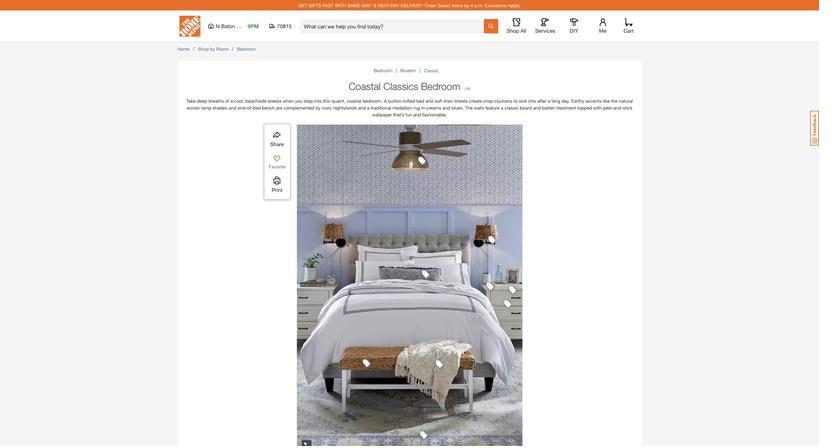 Task type: vqa. For each thing, say whether or not it's contained in the screenshot.
the bottommost "Bedroom" link
yes



Task type: describe. For each thing, give the bounding box(es) containing it.
304237277 image
[[419, 430, 429, 440]]

fast
[[323, 2, 334, 8]]

314459856 image
[[417, 155, 427, 166]]

icon image
[[302, 440, 307, 446]]

70815
[[277, 23, 292, 29]]

stick
[[623, 105, 633, 111]]

exclusions
[[485, 2, 507, 8]]

share button
[[265, 130, 289, 148]]

me
[[599, 27, 607, 34]]

that's
[[393, 112, 404, 117]]

to
[[514, 98, 518, 104]]

classic link
[[424, 68, 439, 73]]

lamp
[[201, 105, 211, 111]]

n
[[216, 23, 220, 29]]

treatment
[[557, 105, 576, 111]]

beachside
[[245, 98, 267, 104]]

1 vertical spatial by
[[210, 46, 215, 52]]

create
[[469, 98, 482, 104]]

317299871 image
[[421, 269, 431, 279]]

308982195 image
[[362, 358, 372, 368]]

9pm
[[248, 23, 259, 29]]

a up batten
[[548, 98, 550, 104]]

shop all
[[507, 27, 526, 34]]

and down coastal
[[358, 105, 366, 111]]

deep
[[197, 98, 207, 104]]

a down coziness
[[501, 105, 503, 111]]

same-
[[348, 2, 362, 8]]

1 into from the left
[[314, 98, 322, 104]]

shop for shop all
[[507, 27, 519, 34]]

coastal
[[349, 80, 381, 92]]

modern link
[[400, 68, 418, 73]]

n baton rouge
[[216, 23, 252, 29]]

end-
[[238, 105, 247, 111]]

and up creams
[[426, 98, 433, 104]]

&
[[374, 2, 377, 8]]

you
[[295, 98, 303, 104]]

button-
[[388, 98, 403, 104]]

2 into from the left
[[528, 98, 536, 104]]

bedroom.
[[363, 98, 383, 104]]

300353754 image
[[485, 281, 496, 291]]

coziness
[[494, 98, 512, 104]]

shades
[[213, 105, 227, 111]]

favorite button
[[269, 153, 285, 170]]

creams
[[426, 105, 441, 111]]

print
[[272, 187, 283, 193]]

cool,
[[234, 98, 244, 104]]

this
[[323, 98, 330, 104]]

classics
[[383, 80, 418, 92]]

home link
[[177, 46, 190, 52]]

the
[[611, 98, 618, 104]]

diy button
[[564, 18, 585, 34]]

)
[[470, 86, 470, 91]]

of-
[[247, 105, 253, 111]]

shop all button
[[506, 18, 527, 34]]

step
[[304, 98, 313, 104]]

What can we help you find today? search field
[[304, 19, 484, 33]]

after
[[537, 98, 547, 104]]

diy
[[570, 27, 578, 34]]

in
[[421, 105, 425, 111]]

baton
[[221, 23, 235, 29]]

the
[[465, 105, 473, 111]]

walls
[[474, 105, 484, 111]]

tufted
[[403, 98, 415, 104]]

fun
[[406, 112, 412, 117]]

coastal
[[347, 98, 362, 104]]

and down 'of'
[[229, 105, 236, 111]]

traditional
[[371, 105, 391, 111]]

and-
[[614, 105, 623, 111]]

long
[[552, 98, 560, 104]]

bench
[[262, 105, 275, 111]]

peel-
[[603, 105, 614, 111]]

0 vertical spatial bedroom
[[237, 46, 256, 52]]

p.m.
[[475, 2, 484, 8]]

cart link
[[622, 18, 636, 34]]

breaths
[[209, 98, 224, 104]]

nightstands
[[333, 105, 357, 111]]

home
[[177, 46, 190, 52]]

woven
[[187, 105, 200, 111]]

complemented
[[284, 105, 314, 111]]



Task type: locate. For each thing, give the bounding box(es) containing it.
0 vertical spatial bedroom link
[[237, 46, 256, 52]]

classic
[[505, 105, 519, 111]]

a
[[384, 98, 387, 104]]

1 horizontal spatial bed
[[416, 98, 424, 104]]

and down after
[[533, 105, 541, 111]]

16
[[466, 86, 470, 91]]

bed up in
[[416, 98, 424, 104]]

bedroom up soft
[[421, 80, 460, 92]]

earthy
[[571, 98, 584, 104]]

fashionable.
[[422, 112, 447, 117]]

coastal classics bedroom
[[349, 80, 460, 92]]

services button
[[535, 18, 556, 34]]

medallion
[[392, 105, 412, 111]]

302026892 image
[[434, 359, 445, 369]]

2 vertical spatial by
[[316, 105, 321, 111]]

shop
[[507, 27, 519, 34], [198, 46, 209, 52]]

day
[[391, 2, 399, 8]]

bedroom up classics
[[374, 68, 393, 73]]

0 vertical spatial bed
[[416, 98, 424, 104]]

1 horizontal spatial shop
[[507, 27, 519, 34]]

1 horizontal spatial by
[[316, 105, 321, 111]]

2 horizontal spatial by
[[464, 2, 469, 8]]

topped
[[577, 105, 592, 111]]

background image
[[297, 125, 522, 446]]

0 vertical spatial shop
[[507, 27, 519, 34]]

apply.
[[508, 2, 521, 8]]

(
[[465, 86, 466, 91]]

and down rug
[[413, 112, 421, 117]]

into left this
[[314, 98, 322, 104]]

0 horizontal spatial shop
[[198, 46, 209, 52]]

print button
[[267, 175, 288, 194]]

ivory
[[322, 105, 332, 111]]

sink
[[519, 98, 527, 104]]

delivery
[[401, 2, 422, 8]]

natural
[[619, 98, 633, 104]]

bedroom down rouge
[[237, 46, 256, 52]]

room
[[216, 46, 229, 52]]

rouge
[[237, 23, 252, 29]]

320439164 image
[[487, 234, 497, 245]]

by inside 'take deep breaths of a cool, beachside breeze when you step into this quaint, coastal bedroom. a button-tufted bed and soft linen sheets create crisp coziness to sink into after a long day. earthy accents like the natural woven lamp shades and end-of-bed bench are complemented by ivory nightstands and a traditional medallion rug in creams and blues. the walls feature a classic board and batten treatment topped with peel-and-stick wallpaper that's fun and fashionable.'
[[316, 105, 321, 111]]

board
[[520, 105, 532, 111]]

take
[[186, 98, 196, 104]]

shop by room
[[198, 46, 229, 52]]

into right sink
[[528, 98, 536, 104]]

breeze
[[268, 98, 282, 104]]

301297926 image
[[507, 285, 518, 295]]

( 16 )
[[465, 86, 470, 91]]

like
[[603, 98, 610, 104]]

favorite
[[269, 164, 285, 169]]

by left the ivory
[[316, 105, 321, 111]]

select
[[438, 2, 451, 8]]

2 horizontal spatial bedroom
[[421, 80, 460, 92]]

bedroom link down rouge
[[237, 46, 256, 52]]

with
[[593, 105, 602, 111]]

cart
[[624, 27, 634, 34]]

accents
[[586, 98, 602, 104]]

by left room
[[210, 46, 215, 52]]

0 horizontal spatial bedroom link
[[237, 46, 256, 52]]

items
[[452, 2, 463, 8]]

shop left room
[[198, 46, 209, 52]]

2 vertical spatial bedroom
[[421, 80, 460, 92]]

and down linen
[[443, 105, 450, 111]]

shop for shop by room
[[198, 46, 209, 52]]

next-
[[378, 2, 391, 8]]

sheets
[[454, 98, 468, 104]]

4
[[471, 2, 473, 8]]

1 horizontal spatial bedroom
[[374, 68, 393, 73]]

blues.
[[452, 105, 464, 111]]

linen
[[444, 98, 453, 104]]

1 horizontal spatial into
[[528, 98, 536, 104]]

classic
[[424, 68, 439, 73]]

share
[[270, 141, 284, 147]]

feedback link image
[[810, 111, 819, 146]]

day.
[[562, 98, 570, 104]]

get gifts fast with same-day* & next-day delivery *order select items by 4 p.m. exclusions apply.
[[298, 2, 521, 8]]

by left 4
[[464, 2, 469, 8]]

quaint,
[[332, 98, 346, 104]]

take deep breaths of a cool, beachside breeze when you step into this quaint, coastal bedroom. a button-tufted bed and soft linen sheets create crisp coziness to sink into after a long day. earthy accents like the natural woven lamp shades and end-of-bed bench are complemented by ivory nightstands and a traditional medallion rug in creams and blues. the walls feature a classic board and batten treatment topped with peel-and-stick wallpaper that's fun and fashionable.
[[186, 98, 633, 117]]

are
[[276, 105, 282, 111]]

batten
[[542, 105, 555, 111]]

when
[[283, 98, 294, 104]]

317298159 image
[[503, 298, 513, 309]]

and
[[426, 98, 433, 104], [229, 105, 236, 111], [358, 105, 366, 111], [443, 105, 450, 111], [533, 105, 541, 111], [413, 112, 421, 117]]

0 horizontal spatial by
[[210, 46, 215, 52]]

with
[[335, 2, 346, 8]]

0 horizontal spatial bedroom
[[237, 46, 256, 52]]

a right 'of'
[[230, 98, 233, 104]]

0 horizontal spatial bed
[[253, 105, 261, 111]]

bedroom link up classics
[[374, 68, 394, 73]]

modern
[[400, 68, 416, 73]]

1 vertical spatial shop
[[198, 46, 209, 52]]

all
[[521, 27, 526, 34]]

shop inside button
[[507, 27, 519, 34]]

1 vertical spatial bedroom link
[[374, 68, 394, 73]]

bedroom
[[237, 46, 256, 52], [374, 68, 393, 73], [421, 80, 460, 92]]

1 vertical spatial bed
[[253, 105, 261, 111]]

the home depot logo image
[[179, 16, 200, 37]]

rug
[[413, 105, 420, 111]]

*order
[[423, 2, 437, 8]]

0 horizontal spatial into
[[314, 98, 322, 104]]

soft
[[435, 98, 442, 104]]

shop left all
[[507, 27, 519, 34]]

0 vertical spatial by
[[464, 2, 469, 8]]

bed down "beachside"
[[253, 105, 261, 111]]

wallpaper
[[372, 112, 392, 117]]

into
[[314, 98, 322, 104], [528, 98, 536, 104]]

a down bedroom. at the left top
[[367, 105, 370, 111]]

1 vertical spatial bedroom
[[374, 68, 393, 73]]

bedroom link
[[237, 46, 256, 52], [374, 68, 394, 73]]

1 horizontal spatial bedroom link
[[374, 68, 394, 73]]

by
[[464, 2, 469, 8], [210, 46, 215, 52], [316, 105, 321, 111]]

crisp
[[483, 98, 493, 104]]

a
[[230, 98, 233, 104], [548, 98, 550, 104], [367, 105, 370, 111], [501, 105, 503, 111]]

70815 button
[[269, 23, 292, 29]]



